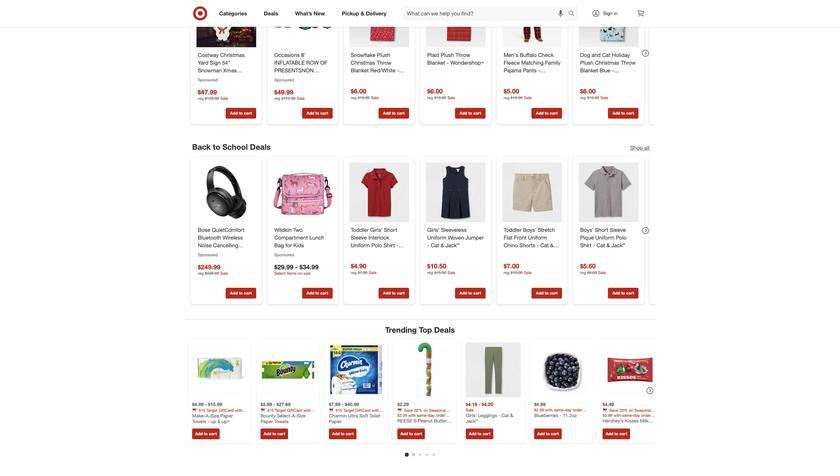 Task type: locate. For each thing, give the bounding box(es) containing it.
1 seasonal from the left
[[429, 409, 446, 414]]

0 horizontal spatial $4.99
[[192, 402, 204, 408]]

blanket down plaid
[[428, 60, 446, 66]]

1 save from the left
[[404, 409, 413, 414]]

0 vertical spatial deals
[[264, 10, 279, 17]]

shop all
[[631, 145, 650, 151]]

0 horizontal spatial seasonal
[[429, 409, 446, 414]]

plush up red/white
[[377, 52, 391, 59]]

blanket down the 'dog'
[[581, 67, 599, 74]]

0 horizontal spatial 20%
[[414, 409, 423, 414]]

men's buffalo check fleece matching family pajama pants - wondershop™ red link
[[504, 52, 561, 82]]

throw right plaid
[[456, 52, 471, 59]]

paper inside charmin ultra soft toilet paper
[[329, 419, 342, 425]]

0 horizontal spatial short
[[384, 227, 397, 234]]

sponsored for $249.99
[[198, 253, 218, 258]]

a- inside bounty select-a-size paper towels
[[292, 414, 297, 419]]

shirt inside toddler girls' short sleeve interlock uniform polo shirt - cat & jack™
[[384, 242, 395, 249]]

snacks for $4.49
[[619, 414, 631, 419]]

men's buffalo check fleece matching family pajama pants - wondershop™ red image
[[503, 0, 562, 47], [503, 0, 562, 47]]

wondershop™ inside the "plaid plush throw blanket - wondershop™"
[[451, 60, 484, 66]]

paper inside bounty select-a-size paper towels
[[261, 419, 273, 425]]

bounty select-a-size paper towels
[[261, 414, 306, 425]]

1 horizontal spatial snacks
[[619, 414, 631, 419]]

toddler girls' short sleeve interlock uniform polo shirt - cat & jack™
[[351, 227, 399, 257]]

1 boys' from the left
[[523, 227, 537, 234]]

$6.00 for plaid plush throw blanket - wondershop™
[[428, 87, 443, 95]]

shirt down interlock
[[384, 242, 395, 249]]

girls' sleeveless uniform woven jumper - cat & jack™ link
[[428, 227, 485, 250]]

1 vertical spatial polo
[[372, 242, 382, 249]]

short
[[384, 227, 397, 234], [595, 227, 609, 234]]

2 horizontal spatial blanket
[[581, 67, 599, 74]]

wildkin two compartment lunch bag for kids image
[[273, 163, 333, 223], [273, 163, 333, 223]]

1 short from the left
[[384, 227, 397, 234]]

paper down charmin on the bottom of page
[[329, 419, 342, 425]]

$7.00 inside $4.90 reg $7.00 sale
[[358, 271, 368, 276]]

deals right top
[[435, 326, 455, 335]]

sale inside $7.00 reg $10.00 sale
[[524, 271, 532, 276]]

a- right 'bounty'
[[292, 414, 297, 419]]

$10.00 for dog and cat holiday plush christmas throw blanket blue - wondershop™
[[588, 96, 600, 101]]

1 horizontal spatial size
[[297, 414, 306, 419]]

1 horizontal spatial blanket
[[428, 60, 446, 66]]

1 $4.99 from the left
[[192, 402, 204, 408]]

0 horizontal spatial size
[[210, 414, 219, 419]]

2 a- from the left
[[292, 414, 297, 419]]

cat inside $4.19 - $4.20 sale girls' leggings - cat & jack™
[[502, 413, 509, 419]]

1 horizontal spatial seasonal
[[635, 409, 651, 414]]

candy for $4.49
[[603, 414, 614, 419]]

candy for $2.29
[[398, 414, 409, 419]]

girls' inside girls' sleeveless uniform woven jumper - cat & jack™
[[428, 227, 440, 234]]

$4.90 reg $7.00 sale
[[351, 263, 377, 276]]

$10.50 reg $15.00 sale
[[428, 263, 456, 276]]

0 horizontal spatial polo
[[372, 242, 382, 249]]

bounty
[[261, 414, 276, 419]]

pickup & delivery link
[[336, 6, 395, 21]]

towels down make-
[[192, 419, 206, 425]]

candy down $4.49
[[603, 414, 614, 419]]

polo inside boys' short sleeve pique uniform polo shirt - cat & jack™
[[616, 235, 627, 241]]

$7.99 - $40.99
[[329, 402, 359, 408]]

2 horizontal spatial christmas
[[595, 60, 620, 66]]

1 horizontal spatial toddler
[[504, 227, 522, 234]]

$6.00 reg $10.00 sale for plaid plush throw blanket - wondershop™
[[428, 87, 456, 100]]

toddler inside toddler girls' short sleeve interlock uniform polo shirt - cat & jack™
[[351, 227, 369, 234]]

jack™ inside $4.19 - $4.20 sale girls' leggings - cat & jack™
[[466, 419, 478, 425]]

0 horizontal spatial sleeve
[[351, 235, 367, 241]]

0 horizontal spatial paper
[[221, 414, 233, 419]]

costway christmas yard sign 54" snowman xmas decorations w/ stakes & string lights image
[[197, 0, 256, 47], [197, 0, 256, 47]]

size up "up"
[[210, 414, 219, 419]]

make-a-size paper towels - up & up™ image
[[192, 343, 247, 398], [192, 343, 247, 398]]

metallic,
[[274, 75, 301, 82]]

what's
[[295, 10, 313, 17]]

blanket inside dog and cat holiday plush christmas throw blanket blue - wondershop™
[[581, 67, 599, 74]]

1 horizontal spatial polo
[[616, 235, 627, 241]]

cat right leggings
[[502, 413, 509, 419]]

blueberries - 11.2oz image
[[535, 343, 590, 398], [535, 343, 590, 398]]

2 boys' from the left
[[581, 227, 594, 234]]

christmas inside dog and cat holiday plush christmas throw blanket blue - wondershop™
[[595, 60, 620, 66]]

0 horizontal spatial a-
[[205, 414, 210, 419]]

boys' short sleeve pique uniform polo shirt - cat & jack™
[[581, 227, 627, 249]]

8'
[[301, 52, 306, 59]]

2 seasonal from the left
[[635, 409, 651, 414]]

$4.99 up $15
[[192, 402, 204, 408]]

girls' down $4.19
[[466, 413, 477, 419]]

leggings
[[478, 413, 497, 419]]

1 vertical spatial deals
[[250, 142, 271, 152]]

0 horizontal spatial girls'
[[370, 227, 383, 234]]

christmas down 'snowflake'
[[351, 60, 375, 66]]

deals left what's
[[264, 10, 279, 17]]

wildkin two compartment lunch bag for kids
[[274, 227, 324, 249]]

blanket inside snowflake plush christmas throw blanket red/white - wondershop™
[[351, 67, 369, 74]]

$10.00 inside $5.00 reg $10.00 sale
[[511, 96, 523, 101]]

$6.00 reg $10.00 sale for dog and cat holiday plush christmas throw blanket blue - wondershop™
[[581, 88, 609, 101]]

snowman
[[198, 67, 222, 74]]

$7.00 down $4.90
[[358, 271, 368, 276]]

seasonal for $2.29
[[429, 409, 446, 414]]

snowflake plush christmas throw blanket red/white - wondershop™ link
[[351, 52, 408, 82]]

toddler girls' short sleeve interlock uniform polo shirt - cat & jack™ image
[[350, 163, 409, 223], [350, 163, 409, 223]]

towels inside make-a-size paper towels - up & up™
[[192, 419, 206, 425]]

shirt inside boys' short sleeve pique uniform polo shirt - cat & jack™
[[581, 242, 592, 249]]

1 20% from the left
[[414, 409, 423, 414]]

1 horizontal spatial plush
[[441, 52, 454, 59]]

sleeveless
[[441, 227, 467, 234]]

1 horizontal spatial throw
[[456, 52, 471, 59]]

bluetooth
[[198, 235, 221, 241]]

sign in link
[[587, 6, 629, 21]]

sign up snowman
[[210, 60, 221, 66]]

$6.00 for snowflake plush christmas throw blanket red/white - wondershop™
[[351, 88, 367, 95]]

1 horizontal spatial sleeve
[[610, 227, 626, 234]]

wildkin two compartment lunch bag for kids link
[[274, 227, 332, 250]]

w/
[[228, 75, 235, 82]]

snowflake plush christmas throw blanket red/white - wondershop™ image
[[350, 0, 409, 47], [350, 0, 409, 47]]

toddler girls' short sleeve interlock uniform polo shirt - cat & jack™ link
[[351, 227, 408, 257]]

add
[[230, 111, 238, 116], [307, 111, 314, 116], [383, 111, 391, 116], [460, 111, 468, 116], [536, 111, 544, 116], [613, 111, 621, 116], [230, 291, 238, 296], [307, 291, 314, 296], [383, 291, 391, 296], [460, 291, 468, 296], [536, 291, 544, 296], [613, 291, 621, 296], [195, 432, 203, 437], [264, 432, 271, 437], [332, 432, 340, 437], [401, 432, 408, 437], [469, 432, 477, 437], [538, 432, 545, 437], [606, 432, 614, 437]]

2 horizontal spatial $6.00 reg $10.00 sale
[[581, 88, 609, 101]]

lights
[[218, 83, 233, 89]]

new
[[314, 10, 325, 17]]

cat right the and
[[603, 52, 611, 59]]

0 horizontal spatial $6.00
[[351, 88, 367, 95]]

3 $6.00 from the left
[[581, 88, 596, 95]]

1 candy from the left
[[398, 414, 409, 419]]

- inside dog and cat holiday plush christmas throw blanket blue - wondershop™
[[612, 67, 614, 74]]

boys' short sleeve pique uniform polo shirt - cat & jack™ image
[[579, 163, 639, 223], [579, 163, 639, 223]]

pickup & delivery
[[342, 10, 387, 17]]

1 horizontal spatial sign
[[604, 10, 613, 16]]

1 horizontal spatial shirt
[[581, 242, 592, 249]]

2 snacks from the left
[[619, 414, 631, 419]]

trending top deals
[[386, 326, 455, 335]]

1 size from the left
[[210, 414, 219, 419]]

1 shirt from the left
[[384, 242, 395, 249]]

0 horizontal spatial on
[[298, 272, 302, 277]]

wireless
[[223, 235, 243, 241]]

in
[[615, 10, 618, 16]]

1 toddler from the left
[[351, 227, 369, 234]]

0 horizontal spatial blanket
[[351, 67, 369, 74]]

plaid
[[428, 52, 439, 59]]

sign left in
[[604, 10, 613, 16]]

2 horizontal spatial paper
[[329, 419, 342, 425]]

snacks
[[413, 414, 426, 419], [619, 414, 631, 419]]

0 horizontal spatial towels
[[192, 419, 206, 425]]

1 horizontal spatial girls'
[[428, 227, 440, 234]]

occasions 8' inflatable row of presentsnon metallic, 8 ft tall, multicolored link
[[274, 52, 332, 89]]

charmin ultra soft toilet paper image
[[329, 343, 384, 398], [329, 343, 384, 398]]

1 vertical spatial $7.00
[[358, 271, 368, 276]]

0 horizontal spatial save
[[404, 409, 413, 414]]

cat inside dog and cat holiday plush christmas throw blanket blue - wondershop™
[[603, 52, 611, 59]]

save 20% on seasonal candy & snacks down $4.49
[[603, 409, 651, 419]]

2 toddler from the left
[[504, 227, 522, 234]]

polo inside toddler girls' short sleeve interlock uniform polo shirt - cat & jack™
[[372, 242, 382, 249]]

reg inside $5.60 reg $8.00 sale
[[581, 271, 586, 276]]

blanket
[[428, 60, 446, 66], [351, 67, 369, 74], [581, 67, 599, 74]]

sale inside $5.60 reg $8.00 sale
[[599, 271, 606, 276]]

christmas up 54"
[[220, 52, 245, 59]]

dog and cat holiday plush christmas throw blanket blue - wondershop™ image
[[579, 0, 639, 47], [579, 0, 639, 47]]

reg inside $49.99 reg $112.99 sale
[[274, 96, 280, 101]]

blanket down 'snowflake'
[[351, 67, 369, 74]]

size
[[210, 414, 219, 419], [297, 414, 306, 419]]

2 horizontal spatial on
[[629, 409, 634, 414]]

occasions
[[274, 52, 300, 59]]

paper down 'bounty'
[[261, 419, 273, 425]]

seasonal
[[429, 409, 446, 414], [635, 409, 651, 414]]

reg inside $10.50 reg $15.00 sale
[[428, 271, 433, 276]]

sale inside $4.90 reg $7.00 sale
[[369, 271, 377, 276]]

reg inside $47.99 reg $129.99 sale
[[198, 96, 204, 101]]

save down "$2.29"
[[404, 409, 413, 414]]

girls' up interlock
[[370, 227, 383, 234]]

occasions 8' inflatable row of presentsnon metallic, 8 ft tall, multicolored image
[[273, 0, 333, 47], [273, 0, 333, 47]]

0 horizontal spatial $6.00 reg $10.00 sale
[[351, 88, 379, 101]]

reg inside $7.00 reg $10.00 sale
[[504, 271, 510, 276]]

$15
[[199, 409, 205, 414]]

plush inside snowflake plush christmas throw blanket red/white - wondershop™
[[377, 52, 391, 59]]

0 vertical spatial $7.00
[[504, 263, 520, 271]]

2 size from the left
[[297, 414, 306, 419]]

cat up $4.90
[[351, 250, 359, 257]]

girls' left sleeveless
[[428, 227, 440, 234]]

& inside girls' sleeveless uniform woven jumper - cat & jack™
[[441, 242, 444, 249]]

sponsored down snowman
[[198, 78, 218, 83]]

0 horizontal spatial christmas
[[220, 52, 245, 59]]

interlock
[[369, 235, 389, 241]]

0 horizontal spatial $7.00
[[358, 271, 368, 276]]

uniform inside toddler boys' stretch flat front uniform chino shorts - cat & jack™
[[528, 235, 547, 241]]

reese's peanut butter cups holiday candy filled plastic cane miniatures - 2.17oz image
[[398, 343, 453, 398], [398, 343, 453, 398]]

on inside $29.99 - $34.99 select items on sale
[[298, 272, 302, 277]]

- inside men's buffalo check fleece matching family pajama pants - wondershop™ red
[[538, 67, 541, 74]]

girls' inside $4.19 - $4.20 sale girls' leggings - cat & jack™
[[466, 413, 477, 419]]

$29.99
[[274, 264, 294, 271]]

$2.29
[[398, 402, 409, 408]]

toddler up 'flat'
[[504, 227, 522, 234]]

$5.00
[[504, 88, 520, 95]]

boys' up pique
[[581, 227, 594, 234]]

sign in
[[604, 10, 618, 16]]

inflatable
[[274, 60, 305, 66]]

& inside make-a-size paper towels - up & up™
[[217, 419, 220, 425]]

deals right school
[[250, 142, 271, 152]]

2 $6.00 reg $10.00 sale from the left
[[351, 88, 379, 101]]

reg inside $4.90 reg $7.00 sale
[[351, 271, 357, 276]]

jumper
[[466, 235, 484, 241]]

wondershop™ inside snowflake plush christmas throw blanket red/white - wondershop™
[[351, 75, 384, 82]]

- inside boys' short sleeve pique uniform polo shirt - cat & jack™
[[594, 242, 596, 249]]

$49.99
[[274, 88, 294, 96]]

christmas inside snowflake plush christmas throw blanket red/white - wondershop™
[[351, 60, 375, 66]]

cat down stretch
[[541, 242, 549, 249]]

a- left 'care'
[[205, 414, 210, 419]]

reg for plaid plush throw blanket - wondershop™
[[428, 95, 433, 100]]

shirt
[[384, 242, 395, 249], [581, 242, 592, 249]]

0 horizontal spatial sign
[[210, 60, 221, 66]]

$6.00 reg $10.00 sale
[[428, 87, 456, 100], [351, 88, 379, 101], [581, 88, 609, 101]]

1 horizontal spatial 20%
[[620, 409, 628, 414]]

boys'
[[523, 227, 537, 234], [581, 227, 594, 234]]

2 towels from the left
[[274, 419, 289, 425]]

$47.99
[[198, 88, 217, 96]]

all
[[645, 145, 650, 151]]

1 horizontal spatial $4.99
[[535, 402, 546, 408]]

snacks for $2.29
[[413, 414, 426, 419]]

paper for charmin ultra soft toilet paper
[[329, 419, 342, 425]]

toddler boys' stretch flat front uniform chino shorts - cat & jack™ image
[[503, 163, 562, 223], [503, 163, 562, 223]]

save 20% on seasonal candy & snacks down "$2.29"
[[398, 409, 446, 419]]

1 $6.00 reg $10.00 sale from the left
[[428, 87, 456, 100]]

- inside snowflake plush christmas throw blanket red/white - wondershop™
[[397, 67, 399, 74]]

0 horizontal spatial plush
[[377, 52, 391, 59]]

size inside make-a-size paper towels - up & up™
[[210, 414, 219, 419]]

2 save from the left
[[610, 409, 619, 414]]

$10.50
[[428, 263, 447, 271]]

uniform
[[428, 235, 447, 241], [528, 235, 547, 241], [596, 235, 615, 241], [351, 242, 370, 249]]

$10.00 for toddler boys' stretch flat front uniform chino shorts - cat & jack™
[[511, 271, 523, 276]]

short inside boys' short sleeve pique uniform polo shirt - cat & jack™
[[595, 227, 609, 234]]

boys' up front
[[523, 227, 537, 234]]

$4.99
[[192, 402, 204, 408], [535, 402, 546, 408]]

toddler up interlock
[[351, 227, 369, 234]]

sale inside $49.99 reg $112.99 sale
[[297, 96, 305, 101]]

of
[[320, 60, 328, 66]]

sponsored down for
[[274, 253, 294, 258]]

a- inside make-a-size paper towels - up & up™
[[205, 414, 210, 419]]

1 horizontal spatial $7.00
[[504, 263, 520, 271]]

sale inside the '$249.99 reg $349.99 sale'
[[220, 272, 228, 277]]

toddler inside toddler boys' stretch flat front uniform chino shorts - cat & jack™
[[504, 227, 522, 234]]

soft
[[360, 414, 368, 419]]

1 horizontal spatial $6.00 reg $10.00 sale
[[428, 87, 456, 100]]

what's new
[[295, 10, 325, 17]]

0 horizontal spatial snacks
[[413, 414, 426, 419]]

christmas up "blue"
[[595, 60, 620, 66]]

throw inside snowflake plush christmas throw blanket red/white - wondershop™
[[377, 60, 392, 66]]

uniform down stretch
[[528, 235, 547, 241]]

sign
[[604, 10, 613, 16], [210, 60, 221, 66]]

1 horizontal spatial save
[[610, 409, 619, 414]]

paper inside make-a-size paper towels - up & up™
[[221, 414, 233, 419]]

reg for dog and cat holiday plush christmas throw blanket blue - wondershop™
[[581, 96, 586, 101]]

1 vertical spatial sign
[[210, 60, 221, 66]]

1 horizontal spatial short
[[595, 227, 609, 234]]

1 horizontal spatial a-
[[292, 414, 297, 419]]

uniform down sleeveless
[[428, 235, 447, 241]]

2 candy from the left
[[603, 414, 614, 419]]

0 horizontal spatial candy
[[398, 414, 409, 419]]

$7.00 down chino
[[504, 263, 520, 271]]

jack™ inside toddler boys' stretch flat front uniform chino shorts - cat & jack™
[[504, 250, 518, 257]]

quietcomfort
[[212, 227, 245, 234]]

wondershop™ inside men's buffalo check fleece matching family pajama pants - wondershop™ red
[[504, 75, 537, 82]]

0 horizontal spatial toddler
[[351, 227, 369, 234]]

plush right plaid
[[441, 52, 454, 59]]

girls' sleeveless uniform woven jumper - cat & jack™ image
[[426, 163, 486, 223], [426, 163, 486, 223]]

cat up $10.50
[[431, 242, 440, 249]]

blanket inside the "plaid plush throw blanket - wondershop™"
[[428, 60, 446, 66]]

bose quietcomfort bluetooth wireless noise cancelling headphones image
[[197, 163, 256, 223], [197, 163, 256, 223]]

seasonal for $4.49
[[635, 409, 651, 414]]

size right select-
[[297, 414, 306, 419]]

0 vertical spatial sign
[[604, 10, 613, 16]]

plush down the 'dog'
[[581, 60, 594, 66]]

1 horizontal spatial towels
[[274, 419, 289, 425]]

1 towels from the left
[[192, 419, 206, 425]]

$10.00 inside $7.00 reg $10.00 sale
[[511, 271, 523, 276]]

$7.99
[[329, 402, 341, 408]]

1 vertical spatial sleeve
[[351, 235, 367, 241]]

sale inside $10.50 reg $15.00 sale
[[448, 271, 456, 276]]

2 horizontal spatial girls'
[[466, 413, 477, 419]]

uniform right pique
[[596, 235, 615, 241]]

1 a- from the left
[[205, 414, 210, 419]]

cat up $5.60 reg $8.00 sale
[[597, 242, 605, 249]]

2 $6.00 from the left
[[351, 88, 367, 95]]

1 horizontal spatial on
[[424, 409, 428, 414]]

0 vertical spatial sleeve
[[610, 227, 626, 234]]

uniform down interlock
[[351, 242, 370, 249]]

kids
[[293, 242, 304, 249]]

2 save 20% on seasonal candy & snacks from the left
[[603, 409, 651, 419]]

candy down "$2.29"
[[398, 414, 409, 419]]

plush inside the "plaid plush throw blanket - wondershop™"
[[441, 52, 454, 59]]

2 $4.99 from the left
[[535, 402, 546, 408]]

charmin ultra soft toilet paper
[[329, 414, 381, 425]]

- inside $29.99 - $34.99 select items on sale
[[295, 264, 298, 271]]

$5.60 reg $8.00 sale
[[581, 263, 606, 276]]

1 horizontal spatial candy
[[603, 414, 614, 419]]

$34.99
[[300, 264, 319, 271]]

toilet
[[370, 414, 381, 419]]

0 horizontal spatial throw
[[377, 60, 392, 66]]

to
[[239, 111, 243, 116], [316, 111, 319, 116], [392, 111, 396, 116], [469, 111, 472, 116], [545, 111, 549, 116], [622, 111, 626, 116], [213, 142, 220, 152], [239, 291, 243, 296], [316, 291, 319, 296], [392, 291, 396, 296], [469, 291, 472, 296], [545, 291, 549, 296], [622, 291, 626, 296], [204, 432, 208, 437], [272, 432, 276, 437], [341, 432, 345, 437], [409, 432, 413, 437], [478, 432, 482, 437], [546, 432, 550, 437], [615, 432, 619, 437]]

$4.99 up the blueberries
[[535, 402, 546, 408]]

and
[[592, 52, 601, 59]]

- inside make-a-size paper towels - up & up™
[[208, 419, 209, 425]]

back
[[192, 142, 211, 152]]

$10.00 for snowflake plush christmas throw blanket red/white - wondershop™
[[358, 96, 370, 101]]

girls' leggings - cat & jack™ image
[[466, 343, 521, 398], [466, 343, 521, 398]]

1 horizontal spatial paper
[[261, 419, 273, 425]]

1 horizontal spatial save 20% on seasonal candy & snacks
[[603, 409, 651, 419]]

0 vertical spatial polo
[[616, 235, 627, 241]]

2 horizontal spatial $6.00
[[581, 88, 596, 95]]

2 horizontal spatial throw
[[621, 60, 636, 66]]

shirt down pique
[[581, 242, 592, 249]]

2 horizontal spatial plush
[[581, 60, 594, 66]]

wildkin
[[274, 227, 292, 234]]

plaid plush throw blanket - wondershop™ image
[[426, 0, 486, 47], [426, 0, 486, 47]]

1 save 20% on seasonal candy & snacks from the left
[[398, 409, 446, 419]]

hershey's kisses milk chocolate holiday candy bag - 10.1oz image
[[603, 343, 658, 398], [603, 343, 658, 398]]

up
[[211, 419, 216, 425]]

sponsored down noise
[[198, 253, 218, 258]]

0 horizontal spatial shirt
[[384, 242, 395, 249]]

1 horizontal spatial christmas
[[351, 60, 375, 66]]

1 horizontal spatial boys'
[[581, 227, 594, 234]]

sponsored up $49.99
[[274, 78, 294, 83]]

blue
[[600, 67, 611, 74]]

throw up red/white
[[377, 60, 392, 66]]

on for $2.29
[[424, 409, 428, 414]]

cat inside toddler girls' short sleeve interlock uniform polo shirt - cat & jack™
[[351, 250, 359, 257]]

3 $6.00 reg $10.00 sale from the left
[[581, 88, 609, 101]]

reg for toddler girls' short sleeve interlock uniform polo shirt - cat & jack™
[[351, 271, 357, 276]]

sleeve inside boys' short sleeve pique uniform polo shirt - cat & jack™
[[610, 227, 626, 234]]

paper up the up™
[[221, 414, 233, 419]]

0 horizontal spatial boys'
[[523, 227, 537, 234]]

throw down holiday
[[621, 60, 636, 66]]

save down $4.49
[[610, 409, 619, 414]]

sleeve inside toddler girls' short sleeve interlock uniform polo shirt - cat & jack™
[[351, 235, 367, 241]]

- inside girls' sleeveless uniform woven jumper - cat & jack™
[[428, 242, 430, 249]]

0 horizontal spatial save 20% on seasonal candy & snacks
[[398, 409, 446, 419]]

2 shirt from the left
[[581, 242, 592, 249]]

1 horizontal spatial $6.00
[[428, 87, 443, 95]]

christmas
[[220, 52, 245, 59], [351, 60, 375, 66], [595, 60, 620, 66]]

1 snacks from the left
[[413, 414, 426, 419]]

sponsored for $47.99
[[198, 78, 218, 83]]

towels down select-
[[274, 419, 289, 425]]

$7.00
[[504, 263, 520, 271], [358, 271, 368, 276]]

bounty select-a-size paper towels image
[[261, 343, 316, 398], [261, 343, 316, 398]]

1 $6.00 from the left
[[428, 87, 443, 95]]

save 20% on seasonal candy & snacks for $4.49
[[603, 409, 651, 419]]

reg inside $5.00 reg $10.00 sale
[[504, 96, 510, 101]]

2 short from the left
[[595, 227, 609, 234]]

& inside $4.19 - $4.20 sale girls' leggings - cat & jack™
[[511, 413, 514, 419]]

2 20% from the left
[[620, 409, 628, 414]]



Task type: describe. For each thing, give the bounding box(es) containing it.
bose quietcomfort bluetooth wireless noise cancelling headphones
[[198, 227, 245, 257]]

toddler for $4.90
[[351, 227, 369, 234]]

toddler boys' stretch flat front uniform chino shorts - cat & jack™ link
[[504, 227, 561, 257]]

boys' inside boys' short sleeve pique uniform polo shirt - cat & jack™
[[581, 227, 594, 234]]

reg for snowflake plush christmas throw blanket red/white - wondershop™
[[351, 96, 357, 101]]

jack™ inside girls' sleeveless uniform woven jumper - cat & jack™
[[446, 242, 460, 249]]

sale
[[304, 272, 311, 277]]

$29.99 - $34.99 select items on sale
[[274, 264, 319, 277]]

men's buffalo check fleece matching family pajama pants - wondershop™ red
[[504, 52, 561, 82]]

cat inside boys' short sleeve pique uniform polo shirt - cat & jack™
[[597, 242, 605, 249]]

select
[[274, 272, 286, 277]]

wondershop™ inside dog and cat holiday plush christmas throw blanket blue - wondershop™
[[581, 75, 614, 82]]

sign inside the costway christmas yard sign 54" snowman xmas decorations w/ stakes & string lights
[[210, 60, 221, 66]]

reg for boys' short sleeve pique uniform polo shirt - cat & jack™
[[581, 271, 586, 276]]

uniform inside boys' short sleeve pique uniform polo shirt - cat & jack™
[[596, 235, 615, 241]]

snowflake
[[351, 52, 376, 59]]

$10.00 for men's buffalo check fleece matching family pajama pants - wondershop™ red
[[511, 96, 523, 101]]

20% for $4.49
[[620, 409, 628, 414]]

sale inside $5.00 reg $10.00 sale
[[524, 96, 532, 101]]

compartment
[[274, 235, 308, 241]]

sponsored for $29.99
[[274, 253, 294, 258]]

short inside toddler girls' short sleeve interlock uniform polo shirt - cat & jack™
[[384, 227, 397, 234]]

make-a-size paper towels - up & up™
[[192, 414, 233, 425]]

men's
[[504, 52, 519, 59]]

save for $4.49
[[610, 409, 619, 414]]

red
[[539, 75, 549, 82]]

yard
[[198, 60, 208, 66]]

sponsored for $49.99
[[274, 78, 294, 83]]

holiday
[[612, 52, 631, 59]]

purchase
[[220, 414, 237, 419]]

bose
[[198, 227, 210, 234]]

$6.00 reg $10.00 sale for snowflake plush christmas throw blanket red/white - wondershop™
[[351, 88, 379, 101]]

bag
[[274, 242, 284, 249]]

$50
[[192, 414, 199, 419]]

for
[[286, 242, 292, 249]]

jack™ inside toddler girls' short sleeve interlock uniform polo shirt - cat & jack™
[[366, 250, 380, 257]]

$3.99 - $27.69
[[261, 402, 291, 408]]

row
[[306, 60, 319, 66]]

noise
[[198, 242, 212, 249]]

jack™ inside boys' short sleeve pique uniform polo shirt - cat & jack™
[[612, 242, 626, 249]]

shop
[[631, 145, 643, 151]]

& inside the costway christmas yard sign 54" snowman xmas decorations w/ stakes & string lights
[[198, 83, 201, 89]]

snowflake plush christmas throw blanket red/white - wondershop™
[[351, 52, 399, 82]]

pants
[[523, 67, 537, 74]]

reg for girls' sleeveless uniform woven jumper - cat & jack™
[[428, 271, 433, 276]]

tall,
[[312, 75, 320, 82]]

costway christmas yard sign 54" snowman xmas decorations w/ stakes & string lights link
[[198, 52, 255, 89]]

search
[[566, 11, 582, 17]]

$112.99
[[281, 96, 296, 101]]

save 20% on seasonal candy & snacks for $2.29
[[398, 409, 446, 419]]

shop all link
[[631, 144, 650, 152]]

dog and cat holiday plush christmas throw blanket blue - wondershop™
[[581, 52, 636, 82]]

20% for $2.29
[[414, 409, 423, 414]]

- inside toddler girls' short sleeve interlock uniform polo shirt - cat & jack™
[[397, 242, 399, 249]]

& inside "pickup & delivery" link
[[361, 10, 365, 17]]

charmin
[[329, 414, 347, 419]]

size inside bounty select-a-size paper towels
[[297, 414, 306, 419]]

$4.99 - $15.99
[[192, 402, 222, 408]]

blueberries - 11.2oz
[[535, 413, 577, 419]]

top
[[419, 326, 432, 335]]

- inside toddler boys' stretch flat front uniform chino shorts - cat & jack™
[[537, 242, 539, 249]]

throw inside dog and cat holiday plush christmas throw blanket blue - wondershop™
[[621, 60, 636, 66]]

matching
[[522, 60, 544, 66]]

cat inside girls' sleeveless uniform woven jumper - cat & jack™
[[431, 242, 440, 249]]

pique
[[581, 235, 594, 241]]

cat inside toddler boys' stretch flat front uniform chino shorts - cat & jack™
[[541, 242, 549, 249]]

$8.00
[[588, 271, 597, 276]]

reg for toddler boys' stretch flat front uniform chino shorts - cat & jack™
[[504, 271, 510, 276]]

sale inside $47.99 reg $129.99 sale
[[220, 96, 228, 101]]

boys' inside toddler boys' stretch flat front uniform chino shorts - cat & jack™
[[523, 227, 537, 234]]

plush for throw
[[377, 52, 391, 59]]

lunch
[[310, 235, 324, 241]]

costway christmas yard sign 54" snowman xmas decorations w/ stakes & string lights
[[198, 52, 253, 89]]

shorts
[[520, 242, 536, 249]]

$10.00 for plaid plush throw blanket - wondershop™
[[435, 95, 447, 100]]

$40.99
[[345, 402, 359, 408]]

plush for blanket
[[441, 52, 454, 59]]

select-
[[277, 414, 292, 419]]

plaid plush throw blanket - wondershop™
[[428, 52, 484, 66]]

back to school deals
[[192, 142, 271, 152]]

$4.99 for $4.99 - $15.99
[[192, 402, 204, 408]]

deals link
[[258, 6, 287, 21]]

stakes
[[237, 75, 253, 82]]

- inside the "plaid plush throw blanket - wondershop™"
[[447, 60, 449, 66]]

reg for men's buffalo check fleece matching family pajama pants - wondershop™ red
[[504, 96, 510, 101]]

on for $4.49
[[629, 409, 634, 414]]

trending
[[386, 326, 417, 335]]

boys' short sleeve pique uniform polo shirt - cat & jack™ link
[[581, 227, 638, 250]]

$27.69
[[277, 402, 291, 408]]

& inside boys' short sleeve pique uniform polo shirt - cat & jack™
[[607, 242, 610, 249]]

search button
[[566, 6, 582, 22]]

2 vertical spatial deals
[[435, 326, 455, 335]]

toddler for $7.00
[[504, 227, 522, 234]]

christmas inside the costway christmas yard sign 54" snowman xmas decorations w/ stakes & string lights
[[220, 52, 245, 59]]

& inside toddler girls' short sleeve interlock uniform polo shirt - cat & jack™
[[361, 250, 364, 257]]

& inside toddler boys' stretch flat front uniform chino shorts - cat & jack™
[[551, 242, 554, 249]]

fleece
[[504, 60, 520, 66]]

$3.99
[[261, 402, 272, 408]]

reg inside the '$249.99 reg $349.99 sale'
[[198, 272, 204, 277]]

$7.00 inside $7.00 reg $10.00 sale
[[504, 263, 520, 271]]

save for $2.29
[[404, 409, 413, 414]]

$49.99 reg $112.99 sale
[[274, 88, 305, 101]]

$6.00 for dog and cat holiday plush christmas throw blanket blue - wondershop™
[[581, 88, 596, 95]]

flat
[[504, 235, 513, 241]]

decorations
[[198, 75, 227, 82]]

$249.99
[[198, 264, 221, 271]]

sale inside $4.19 - $4.20 sale girls' leggings - cat & jack™
[[466, 408, 474, 413]]

What can we help you find? suggestions appear below search field
[[403, 6, 571, 21]]

make-
[[192, 414, 206, 419]]

$249.99 reg $349.99 sale
[[198, 264, 228, 277]]

costway
[[198, 52, 219, 59]]

girls' sleeveless uniform woven jumper - cat & jack™
[[428, 227, 484, 249]]

string
[[203, 83, 217, 89]]

$4.99 for $4.99
[[535, 402, 546, 408]]

$4.90
[[351, 263, 367, 271]]

towels inside bounty select-a-size paper towels
[[274, 419, 289, 425]]

presentsnon
[[274, 67, 314, 74]]

girls' inside toddler girls' short sleeve interlock uniform polo shirt - cat & jack™
[[370, 227, 383, 234]]

bose quietcomfort bluetooth wireless noise cancelling headphones link
[[198, 227, 255, 257]]

$4.20
[[482, 402, 494, 408]]

blueberries
[[535, 413, 559, 419]]

11.2oz
[[563, 413, 577, 419]]

paper for bounty select-a-size paper towels
[[261, 419, 273, 425]]

uniform inside girls' sleeveless uniform woven jumper - cat & jack™
[[428, 235, 447, 241]]

multicolored
[[274, 83, 304, 89]]

plush inside dog and cat holiday plush christmas throw blanket blue - wondershop™
[[581, 60, 594, 66]]

8
[[302, 75, 305, 82]]

$5.60
[[581, 263, 596, 271]]

$349.99
[[205, 272, 219, 277]]

$4.49
[[603, 402, 615, 408]]

school
[[222, 142, 248, 152]]

$15 target giftcard with $50 home care purchase
[[192, 409, 242, 419]]

throw inside the "plaid plush throw blanket - wondershop™"
[[456, 52, 471, 59]]

54"
[[222, 60, 230, 66]]

uniform inside toddler girls' short sleeve interlock uniform polo shirt - cat & jack™
[[351, 242, 370, 249]]

buffalo
[[520, 52, 537, 59]]



Task type: vqa. For each thing, say whether or not it's contained in the screenshot.


